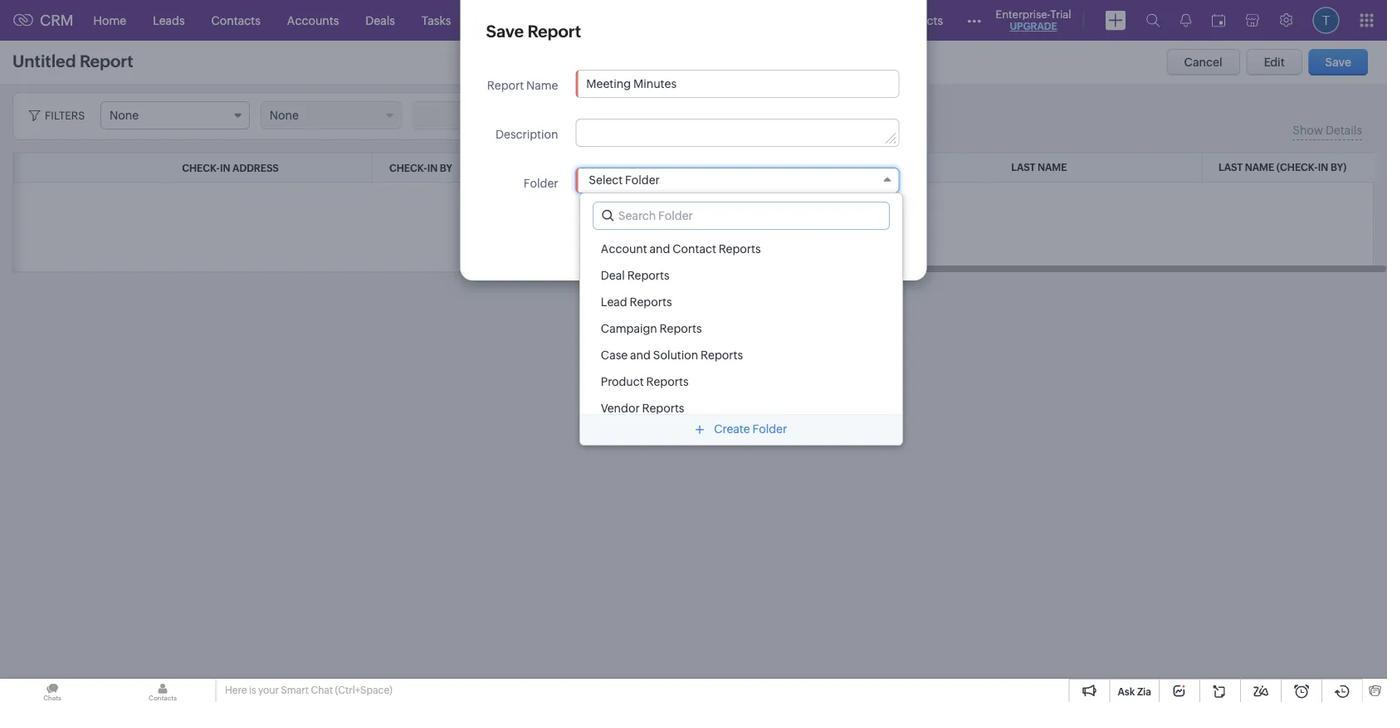 Task type: vqa. For each thing, say whether or not it's contained in the screenshot.
Closed to the top
no



Task type: describe. For each thing, give the bounding box(es) containing it.
chat
[[311, 685, 333, 696]]

your
[[258, 685, 279, 696]]

reports for product reports
[[647, 375, 689, 389]]

check- for check-in address
[[182, 162, 220, 174]]

ask zia
[[1118, 686, 1152, 698]]

address
[[233, 162, 279, 174]]

enterprise-trial upgrade
[[996, 8, 1072, 32]]

campaign
[[601, 322, 658, 336]]

check- for check-in by
[[390, 162, 427, 174]]

last name (check-in by)
[[1219, 162, 1347, 173]]

in for check-in city
[[635, 162, 645, 173]]

vendor reports
[[601, 402, 685, 415]]

chats image
[[0, 679, 105, 703]]

description
[[496, 128, 559, 141]]

cancel for edit
[[1185, 56, 1223, 69]]

contacts image
[[110, 679, 215, 703]]

check-in address
[[182, 162, 279, 174]]

cancel for save
[[777, 235, 816, 248]]

here is your smart chat (ctrl+space)
[[225, 685, 393, 696]]

deal
[[601, 269, 625, 282]]

lead reports
[[601, 296, 672, 309]]

untitled report
[[12, 51, 133, 71]]

smart
[[281, 685, 309, 696]]

contact
[[673, 243, 717, 256]]

projects
[[900, 14, 944, 27]]

here
[[225, 685, 247, 696]]

cancel button for edit
[[1167, 49, 1241, 76]]

reports inside option
[[719, 243, 761, 256]]

zia
[[1138, 686, 1152, 698]]

(check-
[[1277, 162, 1319, 173]]

reports for deal reports
[[628, 269, 670, 282]]

check-in city
[[597, 162, 670, 173]]

reports for lead reports
[[630, 296, 672, 309]]

upgrade
[[1010, 21, 1058, 32]]

last for last name
[[1012, 162, 1036, 173]]

calls
[[555, 14, 581, 27]]

folder for create folder
[[753, 423, 787, 436]]

leads link
[[140, 0, 198, 40]]

city
[[647, 162, 670, 173]]

select
[[589, 174, 623, 187]]

Search Folder text field
[[594, 203, 881, 229]]

1 vertical spatial save button
[[842, 228, 902, 255]]

last name
[[1012, 162, 1067, 173]]

list box containing account and contact reports
[[580, 232, 903, 422]]

2 in from the left
[[1319, 162, 1329, 173]]

product
[[601, 375, 644, 389]]

in for check-in address
[[220, 162, 230, 174]]

vendor reports option
[[580, 395, 903, 422]]

case and solution reports option
[[580, 342, 903, 369]]

account and contact reports option
[[580, 236, 903, 262]]

accounts link
[[274, 0, 352, 40]]

is
[[249, 685, 256, 696]]

in for check-in by
[[427, 162, 438, 174]]

contacts
[[211, 14, 261, 27]]

lead
[[601, 296, 628, 309]]

case and solution reports
[[601, 349, 743, 362]]

check-in by
[[390, 162, 453, 174]]

account
[[601, 243, 648, 256]]

account and contact reports
[[601, 243, 761, 256]]



Task type: locate. For each thing, give the bounding box(es) containing it.
folder inside field
[[625, 174, 660, 187]]

and inside option
[[630, 349, 651, 362]]

save
[[1326, 56, 1352, 69], [859, 235, 885, 248]]

reports up solution
[[660, 322, 702, 336]]

by)
[[1331, 162, 1347, 173]]

calls link
[[541, 0, 594, 40]]

and for account
[[650, 243, 671, 256]]

and down the "no"
[[650, 243, 671, 256]]

0 vertical spatial cancel
[[1185, 56, 1223, 69]]

0 horizontal spatial last
[[1012, 162, 1036, 173]]

projects link
[[887, 0, 957, 40]]

2 horizontal spatial folder
[[753, 423, 787, 436]]

4 in from the left
[[427, 162, 438, 174]]

check- left address
[[182, 162, 220, 174]]

lead reports option
[[580, 289, 903, 316]]

reports inside 'option'
[[630, 296, 672, 309]]

folder for select folder
[[625, 174, 660, 187]]

(ctrl+space)
[[335, 685, 393, 696]]

Select Folder field
[[576, 168, 900, 194]]

reports for vendor reports
[[642, 402, 685, 415]]

save button right edit
[[1309, 49, 1369, 76]]

1 horizontal spatial last
[[1219, 162, 1243, 173]]

save button
[[1309, 49, 1369, 76], [842, 228, 902, 255]]

2 check- from the left
[[182, 162, 220, 174]]

crm
[[40, 12, 74, 29]]

create folder
[[715, 423, 787, 436]]

reports
[[719, 243, 761, 256], [628, 269, 670, 282], [630, 296, 672, 309], [660, 322, 702, 336], [701, 349, 743, 362], [647, 375, 689, 389], [642, 402, 685, 415]]

1 vertical spatial cancel button
[[760, 228, 833, 255]]

ask
[[1118, 686, 1136, 698]]

save for the bottommost save button
[[859, 235, 885, 248]]

untitled
[[12, 51, 76, 71]]

None text field
[[577, 71, 899, 97], [413, 102, 656, 129], [577, 71, 899, 97], [413, 102, 656, 129]]

0 horizontal spatial folder
[[524, 177, 559, 190]]

0 horizontal spatial name
[[527, 79, 559, 92]]

3 in from the left
[[220, 162, 230, 174]]

0 horizontal spatial report
[[80, 51, 133, 71]]

reports down case and solution reports
[[647, 375, 689, 389]]

reports up deal reports option in the top of the page
[[719, 243, 761, 256]]

check-
[[597, 162, 635, 173], [182, 162, 220, 174], [390, 162, 427, 174]]

save down title
[[859, 235, 885, 248]]

None text field
[[577, 120, 899, 146]]

deal reports
[[601, 269, 670, 282]]

0 vertical spatial cancel button
[[1167, 49, 1241, 76]]

accounts
[[287, 14, 339, 27]]

1 horizontal spatial check-
[[390, 162, 427, 174]]

title
[[833, 162, 859, 173]]

campaign reports option
[[580, 316, 903, 342]]

report up description
[[487, 79, 524, 92]]

list box
[[580, 232, 903, 422]]

1 horizontal spatial folder
[[625, 174, 660, 187]]

reports down product reports
[[642, 402, 685, 415]]

edit button
[[1247, 49, 1303, 76]]

name for last name (check-in by)
[[1246, 162, 1275, 173]]

cancel left edit
[[1185, 56, 1223, 69]]

campaign reports
[[601, 322, 702, 336]]

last
[[1012, 162, 1036, 173], [1219, 162, 1243, 173]]

check- for check-in city
[[597, 162, 635, 173]]

folder down description
[[524, 177, 559, 190]]

2 horizontal spatial check-
[[597, 162, 635, 173]]

0 vertical spatial and
[[650, 243, 671, 256]]

case
[[601, 349, 628, 362]]

1 horizontal spatial report
[[487, 79, 524, 92]]

name
[[527, 79, 559, 92], [1038, 162, 1067, 173], [1246, 162, 1275, 173]]

save for the right save button
[[1326, 56, 1352, 69]]

0 vertical spatial save button
[[1309, 49, 1369, 76]]

meetings link
[[464, 0, 541, 40]]

check- left by at the left of page
[[390, 162, 427, 174]]

deal reports option
[[580, 262, 903, 289]]

0 horizontal spatial save button
[[842, 228, 902, 255]]

in left address
[[220, 162, 230, 174]]

cancel button
[[1167, 49, 1241, 76], [760, 228, 833, 255]]

cancel button for save
[[760, 228, 833, 255]]

folder down check-in city
[[625, 174, 660, 187]]

cancel button left edit
[[1167, 49, 1241, 76]]

home link
[[80, 0, 140, 40]]

1 vertical spatial report
[[487, 79, 524, 92]]

1 horizontal spatial cancel button
[[1167, 49, 1241, 76]]

check- up select folder
[[597, 162, 635, 173]]

note title
[[804, 162, 859, 173]]

1 vertical spatial cancel
[[777, 235, 816, 248]]

1 horizontal spatial cancel
[[1185, 56, 1223, 69]]

folder
[[625, 174, 660, 187], [524, 177, 559, 190], [753, 423, 787, 436]]

home
[[94, 14, 126, 27]]

tasks link
[[409, 0, 464, 40]]

0 horizontal spatial cancel button
[[760, 228, 833, 255]]

save right edit
[[1326, 56, 1352, 69]]

1 check- from the left
[[597, 162, 635, 173]]

0 horizontal spatial save
[[859, 235, 885, 248]]

crm link
[[13, 12, 74, 29]]

solution
[[653, 349, 699, 362]]

and inside option
[[650, 243, 671, 256]]

trial
[[1051, 8, 1072, 20]]

2 last from the left
[[1219, 162, 1243, 173]]

1 horizontal spatial save
[[1326, 56, 1352, 69]]

1 vertical spatial save
[[859, 235, 885, 248]]

product reports option
[[580, 369, 903, 395]]

last for last name (check-in by)
[[1219, 162, 1243, 173]]

select folder
[[589, 174, 660, 187]]

1 horizontal spatial name
[[1038, 162, 1067, 173]]

1 horizontal spatial save button
[[1309, 49, 1369, 76]]

product reports
[[601, 375, 689, 389]]

filters
[[45, 110, 85, 122]]

found
[[698, 218, 733, 231]]

and
[[650, 243, 671, 256], [630, 349, 651, 362]]

note
[[804, 162, 831, 173]]

reports up the 'product reports' option
[[701, 349, 743, 362]]

data
[[671, 218, 696, 231]]

1 in from the left
[[635, 162, 645, 173]]

in
[[635, 162, 645, 173], [1319, 162, 1329, 173], [220, 162, 230, 174], [427, 162, 438, 174]]

name for last name
[[1038, 162, 1067, 173]]

reports up campaign reports
[[630, 296, 672, 309]]

cancel button up deal reports option in the top of the page
[[760, 228, 833, 255]]

vendor
[[601, 402, 640, 415]]

by
[[440, 162, 453, 174]]

contacts link
[[198, 0, 274, 40]]

1 vertical spatial and
[[630, 349, 651, 362]]

report
[[80, 51, 133, 71], [487, 79, 524, 92]]

deals link
[[352, 0, 409, 40]]

leads
[[153, 14, 185, 27]]

meetings
[[478, 14, 528, 27]]

0 horizontal spatial check-
[[182, 162, 220, 174]]

in left city
[[635, 162, 645, 173]]

0 horizontal spatial cancel
[[777, 235, 816, 248]]

reports for campaign reports
[[660, 322, 702, 336]]

create
[[715, 423, 750, 436]]

3 check- from the left
[[390, 162, 427, 174]]

reports up lead reports
[[628, 269, 670, 282]]

no
[[653, 218, 669, 231]]

no data found
[[653, 218, 733, 231]]

and right case
[[630, 349, 651, 362]]

in left by)
[[1319, 162, 1329, 173]]

2 horizontal spatial name
[[1246, 162, 1275, 173]]

deals
[[366, 14, 395, 27]]

name for report name
[[527, 79, 559, 92]]

tasks
[[422, 14, 451, 27]]

0 vertical spatial save
[[1326, 56, 1352, 69]]

and for case
[[630, 349, 651, 362]]

cancel
[[1185, 56, 1223, 69], [777, 235, 816, 248]]

enterprise-
[[996, 8, 1051, 20]]

edit
[[1265, 56, 1285, 69]]

cancel down search folder text box
[[777, 235, 816, 248]]

1 last from the left
[[1012, 162, 1036, 173]]

in left by at the left of page
[[427, 162, 438, 174]]

0 vertical spatial report
[[80, 51, 133, 71]]

report down home link on the left of page
[[80, 51, 133, 71]]

folder down vendor reports option
[[753, 423, 787, 436]]

save button down title
[[842, 228, 902, 255]]

report name
[[487, 79, 559, 92]]



